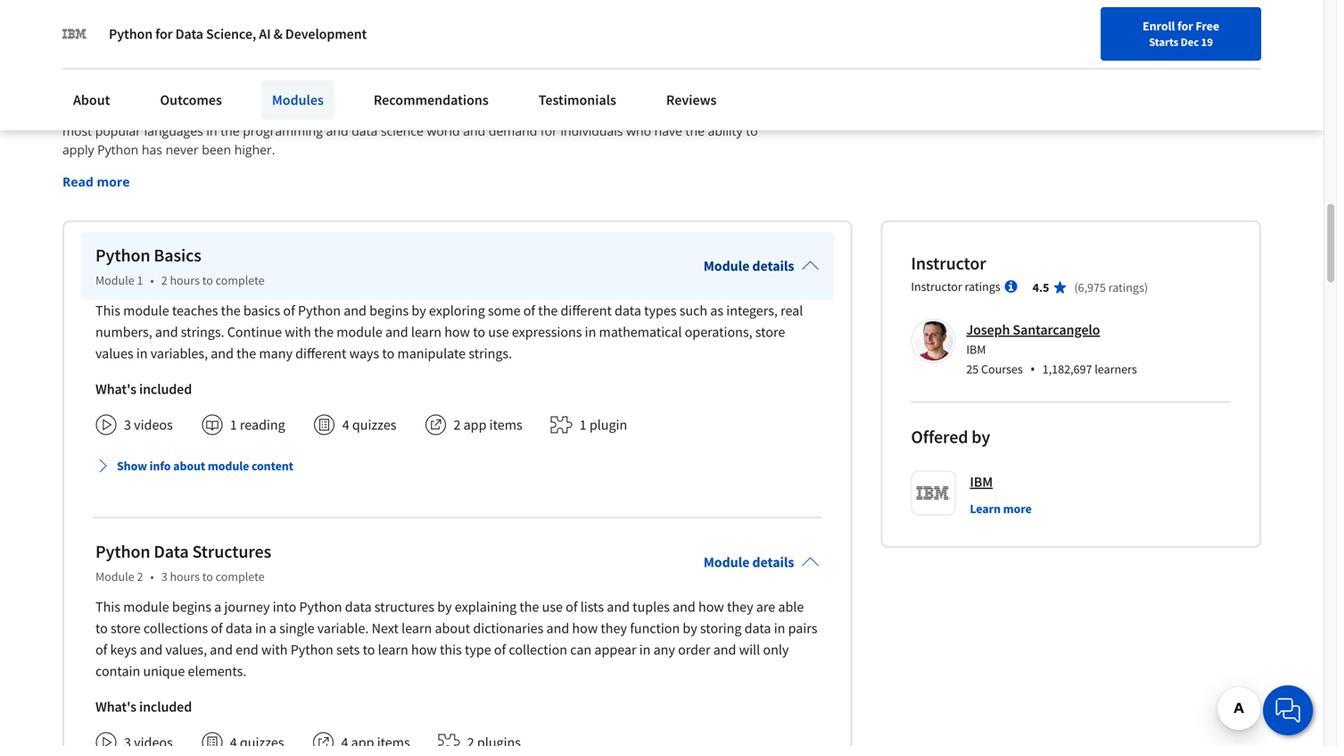 Task type: locate. For each thing, give the bounding box(es) containing it.
data
[[352, 122, 378, 139], [615, 302, 642, 320], [345, 598, 372, 616], [226, 620, 252, 637], [745, 620, 772, 637]]

2 module details from the top
[[704, 554, 795, 571]]

ibm up the learn
[[971, 473, 993, 491]]

instructor for instructor
[[912, 252, 987, 275]]

and down storing at the bottom
[[714, 641, 737, 659]]

1 horizontal spatial they
[[727, 598, 754, 616]]

this
[[308, 50, 348, 81], [284, 104, 305, 121], [440, 641, 462, 659]]

what's included for this module begins a journey into python data structures by explaining the use of lists and tuples and how they are able to store collections of data in a single variable. next learn about dictionaries and how they function by storing data in pairs of keys and values, and end with python sets to learn how this type of collection can appear in any order and will only contain unique elements.
[[96, 698, 192, 716]]

are left 5 at top left
[[129, 50, 163, 81]]

2 hours from the top
[[170, 569, 200, 585]]

python down show on the bottom of page
[[96, 541, 150, 563]]

1 horizontal spatial 1
[[230, 416, 237, 434]]

2 what's from the top
[[96, 698, 136, 716]]

1 what's from the top
[[96, 380, 136, 398]]

1 horizontal spatial 3
[[161, 569, 167, 585]]

0 vertical spatial are
[[129, 50, 163, 81]]

by left exploring
[[412, 302, 426, 320]]

learn down 'structures'
[[402, 620, 432, 637]]

what's included
[[96, 380, 192, 398], [96, 698, 192, 716]]

into
[[273, 598, 297, 616]]

learn up manipulate
[[411, 323, 442, 341]]

0 horizontal spatial ratings
[[965, 279, 1001, 295]]

what's down contain
[[96, 698, 136, 716]]

and up manipulate
[[386, 323, 409, 341]]

• right courses
[[1031, 359, 1036, 379]]

1 vertical spatial with
[[285, 323, 311, 341]]

keys
[[110, 641, 137, 659]]

1 vertical spatial more
[[1004, 501, 1032, 517]]

1 included from the top
[[139, 380, 192, 398]]

learn more
[[971, 501, 1032, 517]]

learn inside this module teaches the basics of python and begins by exploring some of the different data types such as integers, real numbers, and strings. continue with the module and learn how to use expressions in  mathematical operations, store values in variables, and the many different ways to manipulate strings.
[[411, 323, 442, 341]]

appear
[[595, 641, 637, 659]]

use down some
[[488, 323, 509, 341]]

0 vertical spatial begins
[[370, 302, 409, 320]]

data up 5 at top left
[[176, 25, 203, 43]]

for for python
[[155, 25, 173, 43]]

1 for 1 reading
[[230, 416, 237, 434]]

for up dec
[[1178, 18, 1194, 34]]

1 vertical spatial what's
[[96, 698, 136, 716]]

what's down the values
[[96, 380, 136, 398]]

they
[[727, 598, 754, 616], [601, 620, 627, 637]]

in left any
[[640, 641, 651, 659]]

1 for 1 plugin
[[580, 416, 587, 434]]

more inside "button"
[[1004, 501, 1032, 517]]

your up popular
[[116, 104, 143, 121]]

1 vertical spatial hours
[[170, 569, 200, 585]]

2 vertical spatial with
[[261, 641, 288, 659]]

of left 'keys'
[[96, 641, 107, 659]]

instructor up joseph santarcangelo icon on the top right
[[912, 279, 963, 295]]

0 vertical spatial module details
[[704, 257, 795, 275]]

by left an
[[559, 104, 573, 121]]

type
[[465, 641, 491, 659]]

module
[[704, 257, 750, 275], [96, 272, 134, 288], [704, 554, 750, 571], [96, 569, 134, 585]]

1 module details from the top
[[704, 257, 795, 275]]

recommendations
[[374, 91, 489, 109]]

strings. down some
[[469, 345, 512, 363]]

this module begins a journey into python data structures by explaining the use of lists and tuples and how they are able to store collections of data in a single variable. next learn about dictionaries and how they function by storing data in pairs of keys and values, and end with python sets to learn how this type of collection can appear in any order and will only contain unique elements.
[[96, 598, 818, 680]]

1 vertical spatial •
[[1031, 359, 1036, 379]]

hours inside 'python basics module 1 • 2 hours to complete'
[[170, 272, 200, 288]]

3
[[124, 416, 131, 434], [161, 569, 167, 585]]

self-
[[412, 104, 437, 121]]

ibm up 25
[[967, 342, 987, 358]]

1 vertical spatial data
[[154, 541, 189, 563]]

app
[[464, 416, 487, 434]]

science
[[381, 122, 424, 139]]

new
[[881, 56, 904, 72]]

of right some
[[524, 302, 536, 320]]

data inside this module teaches the basics of python and begins by exploring some of the different data types such as integers, real numbers, and strings. continue with the module and learn how to use expressions in  mathematical operations, store values in variables, and the many different ways to manipulate strings.
[[615, 302, 642, 320]]

for for enroll
[[1178, 18, 1194, 34]]

0 vertical spatial about
[[173, 458, 205, 474]]

1 vertical spatial what's included
[[96, 698, 192, 716]]

• inside python data structures module 2 • 3 hours to complete
[[150, 569, 154, 585]]

a
[[214, 598, 222, 616], [269, 620, 277, 637]]

1 instructor from the top
[[912, 252, 987, 275]]

1 vertical spatial this
[[284, 104, 305, 121]]

1 horizontal spatial for
[[541, 122, 558, 139]]

1 plugin
[[580, 416, 628, 434]]

1 horizontal spatial a
[[269, 620, 277, 637]]

0 vertical spatial data
[[176, 25, 203, 43]]

of right "type"
[[494, 641, 506, 659]]

begins up ways
[[370, 302, 409, 320]]

course up friendly
[[353, 50, 424, 81]]

of left lists
[[566, 598, 578, 616]]

0 vertical spatial included
[[139, 380, 192, 398]]

• up collections
[[150, 569, 154, 585]]

data left the structures
[[154, 541, 189, 563]]

included up videos
[[139, 380, 192, 398]]

teaches
[[172, 302, 218, 320]]

your for kickstart
[[116, 104, 143, 121]]

expert.
[[594, 104, 635, 121]]

use inside this module teaches the basics of python and begins by exploring some of the different data types such as integers, real numbers, and strings. continue with the module and learn how to use expressions in  mathematical operations, store values in variables, and the many different ways to manipulate strings.
[[488, 323, 509, 341]]

1 horizontal spatial course
[[475, 104, 514, 121]]

0 vertical spatial your
[[855, 56, 878, 72]]

1 horizontal spatial are
[[757, 598, 776, 616]]

they up appear at the bottom
[[601, 620, 627, 637]]

plugin
[[590, 416, 628, 434]]

• for ibm
[[1031, 359, 1036, 379]]

0 vertical spatial details
[[753, 257, 795, 275]]

this down development at the top left of the page
[[308, 50, 348, 81]]

data down friendly
[[352, 122, 378, 139]]

how down exploring
[[445, 323, 470, 341]]

module details up integers,
[[704, 257, 795, 275]]

demand
[[489, 122, 538, 139]]

None search field
[[254, 47, 602, 83]]

1 horizontal spatial different
[[561, 302, 612, 320]]

1 vertical spatial strings.
[[469, 345, 512, 363]]

0 horizontal spatial store
[[111, 620, 141, 637]]

hours inside python data structures module 2 • 3 hours to complete
[[170, 569, 200, 585]]

1 horizontal spatial your
[[855, 56, 878, 72]]

to down exploring
[[473, 323, 486, 341]]

the up ability
[[735, 104, 755, 121]]

strings.
[[181, 323, 225, 341], [469, 345, 512, 363]]

ibm image
[[62, 21, 87, 46]]

2 horizontal spatial 1
[[580, 416, 587, 434]]

what's included down unique
[[96, 698, 192, 716]]

more right the learn
[[1004, 501, 1032, 517]]

dictionaries
[[473, 620, 544, 637]]

to inside 'python basics module 1 • 2 hours to complete'
[[202, 272, 213, 288]]

python inside python data structures module 2 • 3 hours to complete
[[96, 541, 150, 563]]

0 horizontal spatial they
[[601, 620, 627, 637]]

0 horizontal spatial begins
[[172, 598, 211, 616]]

module up numbers,
[[123, 302, 169, 320]]

1 vertical spatial course
[[475, 104, 514, 121]]

this up 'keys'
[[96, 598, 120, 616]]

1 vertical spatial complete
[[216, 569, 265, 585]]

they up storing at the bottom
[[727, 598, 754, 616]]

1 what's included from the top
[[96, 380, 192, 398]]

0 horizontal spatial use
[[488, 323, 509, 341]]

for inside enroll for free starts dec 19
[[1178, 18, 1194, 34]]

2 vertical spatial 2
[[137, 569, 143, 585]]

0 vertical spatial what's included
[[96, 380, 192, 398]]

python up been
[[212, 104, 253, 121]]

more inside button
[[97, 173, 130, 190]]

complete up basics
[[216, 272, 265, 288]]

in up modules
[[283, 50, 304, 81]]

as
[[711, 302, 724, 320]]

0 vertical spatial complete
[[216, 272, 265, 288]]

this inside this module begins a journey into python data structures by explaining the use of lists and tuples and how they are able to store collections of data in a single variable. next learn about dictionaries and how they function by storing data in pairs of keys and values, and end with python sets to learn how this type of collection can appear in any order and will only contain unique elements.
[[96, 598, 120, 616]]

2
[[161, 272, 167, 288], [454, 416, 461, 434], [137, 569, 143, 585]]

4.5
[[1033, 280, 1050, 296]]

python right basics
[[298, 302, 341, 320]]

science,
[[206, 25, 256, 43]]

learn
[[411, 323, 442, 341], [402, 620, 432, 637], [378, 641, 409, 659]]

about inside "dropdown button"
[[173, 458, 205, 474]]

able
[[779, 598, 804, 616]]

and up elements.
[[210, 641, 233, 659]]

of right basics
[[283, 302, 295, 320]]

3 videos
[[124, 416, 173, 434]]

1 left plugin
[[580, 416, 587, 434]]

details
[[753, 257, 795, 275], [753, 554, 795, 571]]

a left journey
[[214, 598, 222, 616]]

0 vertical spatial store
[[756, 323, 786, 341]]

module inside python data structures module 2 • 3 hours to complete
[[96, 569, 134, 585]]

complete down the structures
[[216, 569, 265, 585]]

is
[[683, 104, 692, 121]]

what's for this module begins a journey into python data structures by explaining the use of lists and tuples and how they are able to store collections of data in a single variable. next learn about dictionaries and how they function by storing data in pairs of keys and values, and end with python sets to learn how this type of collection can appear in any order and will only contain unique elements.
[[96, 698, 136, 716]]

ratings up joseph
[[965, 279, 1001, 295]]

with right end
[[261, 641, 288, 659]]

0 vertical spatial ibm
[[967, 342, 987, 358]]

2 horizontal spatial for
[[1178, 18, 1194, 34]]

2 inside 'python basics module 1 • 2 hours to complete'
[[161, 272, 167, 288]]

strings. down teaches
[[181, 323, 225, 341]]

outcomes link
[[149, 80, 233, 120]]

1 vertical spatial begins
[[172, 598, 211, 616]]

0 vertical spatial what's
[[96, 380, 136, 398]]

with inside kickstart your learning of python with this beginner-friendly self-paced course taught by an expert. python is one of the most popular languages in the programming and data science world and demand for individuals who have the ability to apply python has never been higher.
[[256, 104, 281, 121]]

1 vertical spatial about
[[435, 620, 471, 637]]

different left ways
[[296, 345, 347, 363]]

details up able
[[753, 554, 795, 571]]

in right expressions
[[585, 323, 597, 341]]

python up variable.
[[299, 598, 342, 616]]

learn down next
[[378, 641, 409, 659]]

2 what's included from the top
[[96, 698, 192, 716]]

content
[[252, 458, 294, 474]]

0 horizontal spatial 3
[[124, 416, 131, 434]]

chat with us image
[[1275, 696, 1303, 725]]

module up 'keys'
[[96, 569, 134, 585]]

0 vertical spatial this
[[308, 50, 348, 81]]

module inside this module begins a journey into python data structures by explaining the use of lists and tuples and how they are able to store collections of data in a single variable. next learn about dictionaries and how they function by storing data in pairs of keys and values, and end with python sets to learn how this type of collection can appear in any order and will only contain unique elements.
[[123, 598, 169, 616]]

about up "type"
[[435, 620, 471, 637]]

1 horizontal spatial store
[[756, 323, 786, 341]]

1 horizontal spatial more
[[1004, 501, 1032, 517]]

python data structures module 2 • 3 hours to complete
[[96, 541, 271, 585]]

of
[[197, 104, 208, 121], [720, 104, 732, 121], [283, 302, 295, 320], [524, 302, 536, 320], [566, 598, 578, 616], [211, 620, 223, 637], [96, 641, 107, 659], [494, 641, 506, 659]]

0 horizontal spatial your
[[116, 104, 143, 121]]

1 horizontal spatial about
[[435, 620, 471, 637]]

0 vertical spatial instructor
[[912, 252, 987, 275]]

single
[[279, 620, 315, 637]]

1 details from the top
[[753, 257, 795, 275]]

details for python basics
[[753, 257, 795, 275]]

1 vertical spatial a
[[269, 620, 277, 637]]

kickstart
[[62, 104, 113, 121]]

0 vertical spatial strings.
[[181, 323, 225, 341]]

store inside this module begins a journey into python data structures by explaining the use of lists and tuples and how they are able to store collections of data in a single variable. next learn about dictionaries and how they function by storing data in pairs of keys and values, and end with python sets to learn how this type of collection can appear in any order and will only contain unique elements.
[[111, 620, 141, 637]]

1 reading
[[230, 416, 285, 434]]

1 hours from the top
[[170, 272, 200, 288]]

1 vertical spatial 3
[[161, 569, 167, 585]]

hours up collections
[[170, 569, 200, 585]]

never
[[166, 141, 199, 158]]

0 horizontal spatial this
[[284, 104, 305, 121]]

there
[[62, 50, 124, 81]]

module
[[123, 302, 169, 320], [337, 323, 383, 341], [208, 458, 249, 474], [123, 598, 169, 616]]

show notifications image
[[1084, 58, 1105, 79]]

begins up collections
[[172, 598, 211, 616]]

data up mathematical
[[615, 302, 642, 320]]

0 vertical spatial this
[[96, 302, 120, 320]]

1 vertical spatial they
[[601, 620, 627, 637]]

1 vertical spatial included
[[139, 698, 192, 716]]

data inside python data structures module 2 • 3 hours to complete
[[154, 541, 189, 563]]

0 horizontal spatial 1
[[137, 272, 143, 288]]

details up real at the top right of page
[[753, 257, 795, 275]]

higher.
[[235, 141, 275, 158]]

1 vertical spatial use
[[542, 598, 563, 616]]

0 horizontal spatial more
[[97, 173, 130, 190]]

1 vertical spatial different
[[296, 345, 347, 363]]

instructor up instructor ratings
[[912, 252, 987, 275]]

0 vertical spatial use
[[488, 323, 509, 341]]

paced
[[437, 104, 472, 121]]

0 vertical spatial course
[[353, 50, 424, 81]]

offered
[[912, 426, 969, 448]]

one
[[695, 104, 717, 121]]

for up 5 at top left
[[155, 25, 173, 43]]

1 vertical spatial store
[[111, 620, 141, 637]]

to inside python data structures module 2 • 3 hours to complete
[[202, 569, 213, 585]]

1,182,697
[[1043, 361, 1093, 377]]

module left content
[[208, 458, 249, 474]]

1 vertical spatial 2
[[454, 416, 461, 434]]

to right ability
[[746, 122, 758, 139]]

1 left reading
[[230, 416, 237, 434]]

2 vertical spatial this
[[440, 641, 462, 659]]

ibm link
[[971, 471, 993, 493]]

1 horizontal spatial ratings
[[1109, 280, 1145, 296]]

with
[[256, 104, 281, 121], [285, 323, 311, 341], [261, 641, 288, 659]]

6,975
[[1079, 280, 1107, 296]]

end
[[236, 641, 259, 659]]

values,
[[166, 641, 207, 659]]

to right sets
[[363, 641, 375, 659]]

3 up collections
[[161, 569, 167, 585]]

instructor for instructor ratings
[[912, 279, 963, 295]]

storing
[[701, 620, 742, 637]]

mathematical
[[599, 323, 682, 341]]

how up 'can'
[[572, 620, 598, 637]]

learning
[[146, 104, 193, 121]]

courses
[[982, 361, 1024, 377]]

store down integers,
[[756, 323, 786, 341]]

1 vertical spatial instructor
[[912, 279, 963, 295]]

1 complete from the top
[[216, 272, 265, 288]]

your inside kickstart your learning of python with this beginner-friendly self-paced course taught by an expert. python is one of the most popular languages in the programming and data science world and demand for individuals who have the ability to apply python has never been higher.
[[116, 104, 143, 121]]

by
[[559, 104, 573, 121], [412, 302, 426, 320], [972, 426, 991, 448], [438, 598, 452, 616], [683, 620, 698, 637]]

0 vertical spatial hours
[[170, 272, 200, 288]]

1 vertical spatial this
[[96, 598, 120, 616]]

and
[[326, 122, 349, 139], [463, 122, 486, 139], [344, 302, 367, 320], [155, 323, 178, 341], [386, 323, 409, 341], [211, 345, 234, 363], [607, 598, 630, 616], [673, 598, 696, 616], [547, 620, 570, 637], [140, 641, 163, 659], [210, 641, 233, 659], [714, 641, 737, 659]]

this up numbers,
[[96, 302, 120, 320]]

module up numbers,
[[96, 272, 134, 288]]

about
[[73, 91, 110, 109]]

0 vertical spatial learn
[[411, 323, 442, 341]]

next
[[372, 620, 399, 637]]

show info about module content button
[[88, 450, 301, 482]]

0 horizontal spatial about
[[173, 458, 205, 474]]

1 horizontal spatial begins
[[370, 302, 409, 320]]

store
[[756, 323, 786, 341], [111, 620, 141, 637]]

2 this from the top
[[96, 598, 120, 616]]

• inside 'python basics module 1 • 2 hours to complete'
[[150, 272, 154, 288]]

in right the values
[[136, 345, 148, 363]]

2 details from the top
[[753, 554, 795, 571]]

1 vertical spatial are
[[757, 598, 776, 616]]

0 vertical spatial more
[[97, 173, 130, 190]]

1 vertical spatial ibm
[[971, 473, 993, 491]]

this inside this module teaches the basics of python and begins by exploring some of the different data types such as integers, real numbers, and strings. continue with the module and learn how to use expressions in  mathematical operations, store values in variables, and the many different ways to manipulate strings.
[[96, 302, 120, 320]]

0 vertical spatial 3
[[124, 416, 131, 434]]

and down paced
[[463, 122, 486, 139]]

about inside this module begins a journey into python data structures by explaining the use of lists and tuples and how they are able to store collections of data in a single variable. next learn about dictionaries and how they function by storing data in pairs of keys and values, and end with python sets to learn how this type of collection can appear in any order and will only contain unique elements.
[[435, 620, 471, 637]]

2 included from the top
[[139, 698, 192, 716]]

hours down basics
[[170, 272, 200, 288]]

reading
[[240, 416, 285, 434]]

in up only
[[774, 620, 786, 637]]

python
[[109, 25, 153, 43], [212, 104, 253, 121], [638, 104, 679, 121], [97, 141, 139, 158], [96, 244, 150, 267], [298, 302, 341, 320], [96, 541, 150, 563], [299, 598, 342, 616], [291, 641, 334, 659]]

1 this from the top
[[96, 302, 120, 320]]

• inside joseph santarcangelo ibm 25 courses • 1,182,697 learners
[[1031, 359, 1036, 379]]

by inside this module teaches the basics of python and begins by exploring some of the different data types such as integers, real numbers, and strings. continue with the module and learn how to use expressions in  mathematical operations, store values in variables, and the many different ways to manipulate strings.
[[412, 302, 426, 320]]

module up collections
[[123, 598, 169, 616]]

banner navigation
[[14, 0, 502, 49]]

2 complete from the top
[[216, 569, 265, 585]]

manipulate
[[398, 345, 466, 363]]

1 horizontal spatial 2
[[161, 272, 167, 288]]

included for store
[[139, 698, 192, 716]]

1 horizontal spatial use
[[542, 598, 563, 616]]

for down taught
[[541, 122, 558, 139]]

0 horizontal spatial 2
[[137, 569, 143, 585]]

• for structures
[[150, 569, 154, 585]]

friendly
[[365, 104, 409, 121]]

data
[[176, 25, 203, 43], [154, 541, 189, 563]]

learn more button
[[971, 500, 1032, 518]]

2 vertical spatial •
[[150, 569, 154, 585]]

more for learn more
[[1004, 501, 1032, 517]]

with inside this module teaches the basics of python and begins by exploring some of the different data types such as integers, real numbers, and strings. continue with the module and learn how to use expressions in  mathematical operations, store values in variables, and the many different ways to manipulate strings.
[[285, 323, 311, 341]]

course up demand
[[475, 104, 514, 121]]

starts
[[1150, 35, 1179, 49]]

what's included for this module teaches the basics of python and begins by exploring some of the different data types such as integers, real numbers, and strings. continue with the module and learn how to use expressions in  mathematical operations, store values in variables, and the many different ways to manipulate strings.
[[96, 380, 192, 398]]

1 vertical spatial your
[[116, 104, 143, 121]]

complete inside 'python basics module 1 • 2 hours to complete'
[[216, 272, 265, 288]]

2 horizontal spatial this
[[440, 641, 462, 659]]

store inside this module teaches the basics of python and begins by exploring some of the different data types such as integers, real numbers, and strings. continue with the module and learn how to use expressions in  mathematical operations, store values in variables, and the many different ways to manipulate strings.
[[756, 323, 786, 341]]

unique
[[143, 662, 185, 680]]

joseph
[[967, 321, 1011, 339]]

2 instructor from the top
[[912, 279, 963, 295]]

0 vertical spatial •
[[150, 272, 154, 288]]

1 vertical spatial module details
[[704, 554, 795, 571]]

0 vertical spatial a
[[214, 598, 222, 616]]

0 vertical spatial with
[[256, 104, 281, 121]]



Task type: vqa. For each thing, say whether or not it's contained in the screenshot.
Instructor ratings
yes



Task type: describe. For each thing, give the bounding box(es) containing it.
beginner-
[[309, 104, 365, 121]]

explaining
[[455, 598, 517, 616]]

structures
[[192, 541, 271, 563]]

contain
[[96, 662, 140, 680]]

basics
[[244, 302, 280, 320]]

2 horizontal spatial 2
[[454, 416, 461, 434]]

continue
[[227, 323, 282, 341]]

included for strings.
[[139, 380, 192, 398]]

find
[[829, 56, 852, 72]]

data up variable.
[[345, 598, 372, 616]]

will
[[740, 641, 761, 659]]

more for read more
[[97, 173, 130, 190]]

joseph santarcangelo image
[[914, 322, 954, 361]]

ai
[[259, 25, 271, 43]]

of up ability
[[720, 104, 732, 121]]

an
[[576, 104, 591, 121]]

such
[[680, 302, 708, 320]]

python inside this module teaches the basics of python and begins by exploring some of the different data types such as integers, real numbers, and strings. continue with the module and learn how to use expressions in  mathematical operations, store values in variables, and the many different ways to manipulate strings.
[[298, 302, 341, 320]]

instructor ratings
[[912, 279, 1001, 295]]

english button
[[950, 36, 1058, 94]]

module up ways
[[337, 323, 383, 341]]

to up contain
[[96, 620, 108, 637]]

to inside kickstart your learning of python with this beginner-friendly self-paced course taught by an expert. python is one of the most popular languages in the programming and data science world and demand for individuals who have the ability to apply python has never been higher.
[[746, 122, 758, 139]]

been
[[202, 141, 231, 158]]

read
[[62, 173, 94, 190]]

(
[[1075, 280, 1079, 296]]

0 horizontal spatial a
[[214, 598, 222, 616]]

1 inside 'python basics module 1 • 2 hours to complete'
[[137, 272, 143, 288]]

to right ways
[[382, 345, 395, 363]]

basics
[[154, 244, 202, 267]]

the inside this module begins a journey into python data structures by explaining the use of lists and tuples and how they are able to store collections of data in a single variable. next learn about dictionaries and how they function by storing data in pairs of keys and values, and end with python sets to learn how this type of collection can appear in any order and will only contain unique elements.
[[520, 598, 540, 616]]

videos
[[134, 416, 173, 434]]

there are 5 modules in this course
[[62, 50, 424, 81]]

use inside this module begins a journey into python data structures by explaining the use of lists and tuples and how they are able to store collections of data in a single variable. next learn about dictionaries and how they function by storing data in pairs of keys and values, and end with python sets to learn how this type of collection can appear in any order and will only contain unique elements.
[[542, 598, 563, 616]]

some
[[488, 302, 521, 320]]

expressions
[[512, 323, 582, 341]]

journey
[[224, 598, 270, 616]]

the up expressions
[[538, 302, 558, 320]]

0 horizontal spatial are
[[129, 50, 163, 81]]

1 vertical spatial learn
[[402, 620, 432, 637]]

the right continue
[[314, 323, 334, 341]]

with inside this module begins a journey into python data structures by explaining the use of lists and tuples and how they are able to store collections of data in a single variable. next learn about dictionaries and how they function by storing data in pairs of keys and values, and end with python sets to learn how this type of collection can appear in any order and will only contain unique elements.
[[261, 641, 288, 659]]

modules
[[186, 50, 278, 81]]

python inside 'python basics module 1 • 2 hours to complete'
[[96, 244, 150, 267]]

exploring
[[429, 302, 485, 320]]

begins inside this module begins a journey into python data structures by explaining the use of lists and tuples and how they are able to store collections of data in a single variable. next learn about dictionaries and how they function by storing data in pairs of keys and values, and end with python sets to learn how this type of collection can appear in any order and will only contain unique elements.
[[172, 598, 211, 616]]

data inside kickstart your learning of python with this beginner-friendly self-paced course taught by an expert. python is one of the most popular languages in the programming and data science world and demand for individuals who have the ability to apply python has never been higher.
[[352, 122, 378, 139]]

0 horizontal spatial strings.
[[181, 323, 225, 341]]

taught
[[518, 104, 556, 121]]

order
[[678, 641, 711, 659]]

4 quizzes
[[342, 416, 397, 434]]

modules
[[272, 91, 324, 109]]

enroll for free starts dec 19
[[1143, 18, 1220, 49]]

the left basics
[[221, 302, 241, 320]]

ibm inside joseph santarcangelo ibm 25 courses • 1,182,697 learners
[[967, 342, 987, 358]]

only
[[764, 641, 789, 659]]

have
[[655, 122, 683, 139]]

operations,
[[685, 323, 753, 341]]

complete inside python data structures module 2 • 3 hours to complete
[[216, 569, 265, 585]]

the down continue
[[237, 345, 256, 363]]

kickstart your learning of python with this beginner-friendly self-paced course taught by an expert. python is one of the most popular languages in the programming and data science world and demand for individuals who have the ability to apply python has never been higher.
[[62, 104, 762, 158]]

recommendations link
[[363, 80, 500, 120]]

python basics module 1 • 2 hours to complete
[[96, 244, 265, 288]]

info
[[150, 458, 171, 474]]

languages
[[144, 122, 203, 139]]

read more button
[[62, 172, 130, 191]]

find your new career link
[[820, 54, 950, 76]]

the down is
[[686, 122, 705, 139]]

offered by
[[912, 426, 991, 448]]

how down 'structures'
[[411, 641, 437, 659]]

this inside kickstart your learning of python with this beginner-friendly self-paced course taught by an expert. python is one of the most popular languages in the programming and data science world and demand for individuals who have the ability to apply python has never been higher.
[[284, 104, 305, 121]]

2 inside python data structures module 2 • 3 hours to complete
[[137, 569, 143, 585]]

and right tuples
[[673, 598, 696, 616]]

variables,
[[151, 345, 208, 363]]

reviews
[[667, 91, 717, 109]]

0 vertical spatial different
[[561, 302, 612, 320]]

module inside "dropdown button"
[[208, 458, 249, 474]]

free
[[1196, 18, 1220, 34]]

0 horizontal spatial different
[[296, 345, 347, 363]]

and down continue
[[211, 345, 234, 363]]

the up been
[[221, 122, 240, 139]]

are inside this module begins a journey into python data structures by explaining the use of lists and tuples and how they are able to store collections of data in a single variable. next learn about dictionaries and how they function by storing data in pairs of keys and values, and end with python sets to learn how this type of collection can appear in any order and will only contain unique elements.
[[757, 598, 776, 616]]

dec
[[1181, 35, 1200, 49]]

most
[[62, 122, 92, 139]]

2 vertical spatial learn
[[378, 641, 409, 659]]

data up will
[[745, 620, 772, 637]]

this inside this module begins a journey into python data structures by explaining the use of lists and tuples and how they are able to store collections of data in a single variable. next learn about dictionaries and how they function by storing data in pairs of keys and values, and end with python sets to learn how this type of collection can appear in any order and will only contain unique elements.
[[440, 641, 462, 659]]

1 horizontal spatial strings.
[[469, 345, 512, 363]]

what's for this module teaches the basics of python and begins by exploring some of the different data types such as integers, real numbers, and strings. continue with the module and learn how to use expressions in  mathematical operations, store values in variables, and the many different ways to manipulate strings.
[[96, 380, 136, 398]]

reviews link
[[656, 80, 728, 120]]

by right offered
[[972, 426, 991, 448]]

and up unique
[[140, 641, 163, 659]]

and up ways
[[344, 302, 367, 320]]

joseph santarcangelo link
[[967, 321, 1101, 339]]

many
[[259, 345, 293, 363]]

by inside kickstart your learning of python with this beginner-friendly self-paced course taught by an expert. python is one of the most popular languages in the programming and data science world and demand for individuals who have the ability to apply python has never been higher.
[[559, 104, 573, 121]]

by up order
[[683, 620, 698, 637]]

by right 'structures'
[[438, 598, 452, 616]]

development
[[285, 25, 367, 43]]

elements.
[[188, 662, 247, 680]]

popular
[[95, 122, 141, 139]]

lists
[[581, 598, 604, 616]]

in up end
[[255, 620, 267, 637]]

python up the 'there'
[[109, 25, 153, 43]]

career
[[907, 56, 941, 72]]

and up the variables,
[[155, 323, 178, 341]]

read more
[[62, 173, 130, 190]]

python for data science, ai & development
[[109, 25, 367, 43]]

2 app items
[[454, 416, 523, 434]]

python down popular
[[97, 141, 139, 158]]

how up storing at the bottom
[[699, 598, 725, 616]]

module up storing at the bottom
[[704, 554, 750, 571]]

)
[[1145, 280, 1149, 296]]

and right lists
[[607, 598, 630, 616]]

0 horizontal spatial course
[[353, 50, 424, 81]]

in inside kickstart your learning of python with this beginner-friendly self-paced course taught by an expert. python is one of the most popular languages in the programming and data science world and demand for individuals who have the ability to apply python has never been higher.
[[207, 122, 217, 139]]

coursera image
[[21, 50, 135, 79]]

module details for python basics
[[704, 257, 795, 275]]

how inside this module teaches the basics of python and begins by exploring some of the different data types such as integers, real numbers, and strings. continue with the module and learn how to use expressions in  mathematical operations, store values in variables, and the many different ways to manipulate strings.
[[445, 323, 470, 341]]

programming
[[243, 122, 323, 139]]

variable.
[[318, 620, 369, 637]]

begins inside this module teaches the basics of python and begins by exploring some of the different data types such as integers, real numbers, and strings. continue with the module and learn how to use expressions in  mathematical operations, store values in variables, and the many different ways to manipulate strings.
[[370, 302, 409, 320]]

0 vertical spatial they
[[727, 598, 754, 616]]

apply
[[62, 141, 94, 158]]

python up have
[[638, 104, 679, 121]]

numbers,
[[96, 323, 152, 341]]

details for python data structures
[[753, 554, 795, 571]]

this for this module begins a journey into python data structures by explaining the use of lists and tuples and how they are able to store collections of data in a single variable. next learn about dictionaries and how they function by storing data in pairs of keys and values, and end with python sets to learn how this type of collection can appear in any order and will only contain unique elements.
[[96, 598, 120, 616]]

and down beginner-
[[326, 122, 349, 139]]

module details for python data structures
[[704, 554, 795, 571]]

course inside kickstart your learning of python with this beginner-friendly self-paced course taught by an expert. python is one of the most popular languages in the programming and data science world and demand for individuals who have the ability to apply python has never been higher.
[[475, 104, 514, 121]]

show info about module content
[[117, 458, 294, 474]]

of right 'learning'
[[197, 104, 208, 121]]

integers,
[[727, 302, 778, 320]]

this for this module teaches the basics of python and begins by exploring some of the different data types such as integers, real numbers, and strings. continue with the module and learn how to use expressions in  mathematical operations, store values in variables, and the many different ways to manipulate strings.
[[96, 302, 120, 320]]

ways
[[350, 345, 380, 363]]

has
[[142, 141, 162, 158]]

3 inside python data structures module 2 • 3 hours to complete
[[161, 569, 167, 585]]

who
[[627, 122, 652, 139]]

for inside kickstart your learning of python with this beginner-friendly self-paced course taught by an expert. python is one of the most popular languages in the programming and data science world and demand for individuals who have the ability to apply python has never been higher.
[[541, 122, 558, 139]]

4
[[342, 416, 350, 434]]

english
[[982, 56, 1026, 74]]

learners
[[1095, 361, 1138, 377]]

and up 'collection'
[[547, 620, 570, 637]]

ability
[[708, 122, 743, 139]]

python down the single
[[291, 641, 334, 659]]

1 horizontal spatial this
[[308, 50, 348, 81]]

data down journey
[[226, 620, 252, 637]]

sets
[[336, 641, 360, 659]]

find your new career
[[829, 56, 941, 72]]

items
[[490, 416, 523, 434]]

module inside 'python basics module 1 • 2 hours to complete'
[[96, 272, 134, 288]]

of right collections
[[211, 620, 223, 637]]

5
[[168, 50, 181, 81]]

coursera career certificate image
[[925, 0, 1222, 10]]

this module teaches the basics of python and begins by exploring some of the different data types such as integers, real numbers, and strings. continue with the module and learn how to use expressions in  mathematical operations, store values in variables, and the many different ways to manipulate strings.
[[96, 302, 804, 363]]

module up as
[[704, 257, 750, 275]]

your for find
[[855, 56, 878, 72]]



